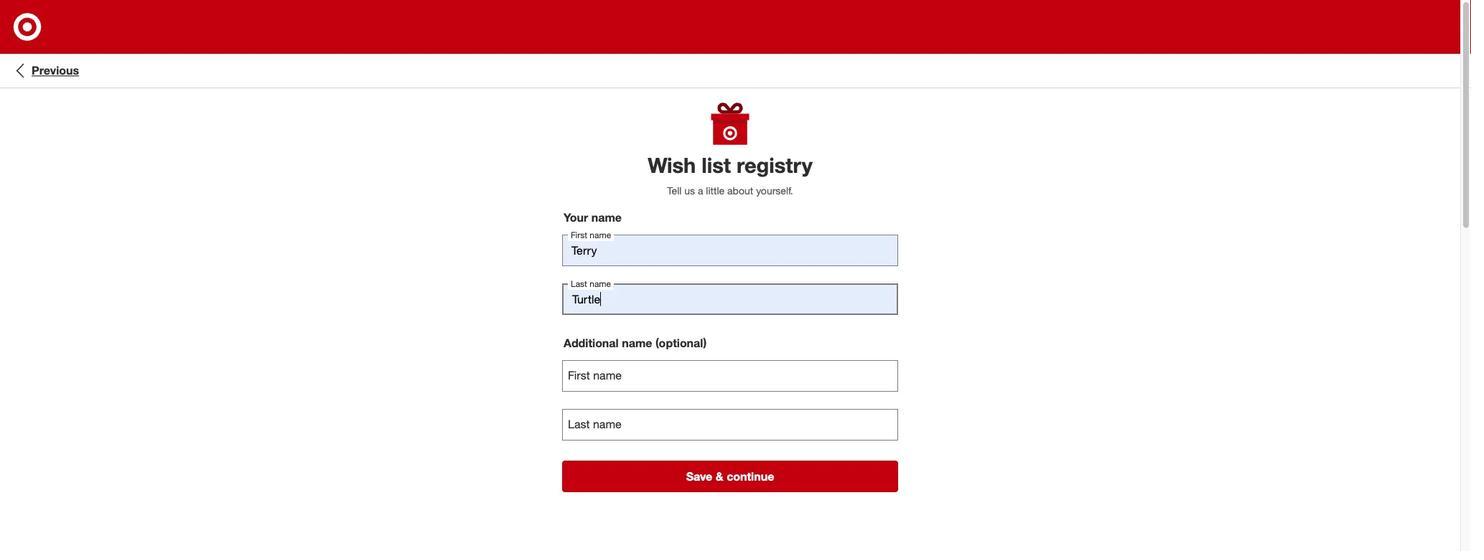 Task type: vqa. For each thing, say whether or not it's contained in the screenshot.
right value out of 5
no



Task type: locate. For each thing, give the bounding box(es) containing it.
None text field
[[562, 235, 898, 266], [562, 284, 898, 315], [562, 360, 898, 392], [562, 235, 898, 266], [562, 284, 898, 315], [562, 360, 898, 392]]

your name
[[564, 211, 622, 225]]

additional
[[564, 336, 619, 350]]

little
[[706, 185, 725, 197]]

yourself.
[[756, 185, 793, 197]]

name for additional
[[622, 336, 652, 350]]

continue
[[727, 469, 774, 483]]

additional name (optional)
[[564, 336, 707, 350]]

name
[[591, 211, 622, 225], [622, 336, 652, 350]]

tell
[[667, 185, 682, 197]]

save & continue
[[686, 469, 774, 483]]

name left (optional)
[[622, 336, 652, 350]]

None text field
[[562, 409, 898, 441]]

previous button
[[11, 62, 79, 79]]

name right your
[[591, 211, 622, 225]]

0 vertical spatial name
[[591, 211, 622, 225]]

1 vertical spatial name
[[622, 336, 652, 350]]

(optional)
[[655, 336, 707, 350]]



Task type: describe. For each thing, give the bounding box(es) containing it.
save
[[686, 469, 712, 483]]

your
[[564, 211, 588, 225]]

previous
[[32, 64, 79, 78]]

save & continue button
[[562, 461, 898, 492]]

a
[[698, 185, 703, 197]]

about
[[727, 185, 753, 197]]

&
[[716, 469, 723, 483]]

name for your
[[591, 211, 622, 225]]

us
[[684, 185, 695, 197]]

registry
[[737, 152, 813, 178]]

wish
[[648, 152, 696, 178]]

list
[[702, 152, 731, 178]]

wish list registry tell us a little about yourself.
[[648, 152, 813, 197]]



